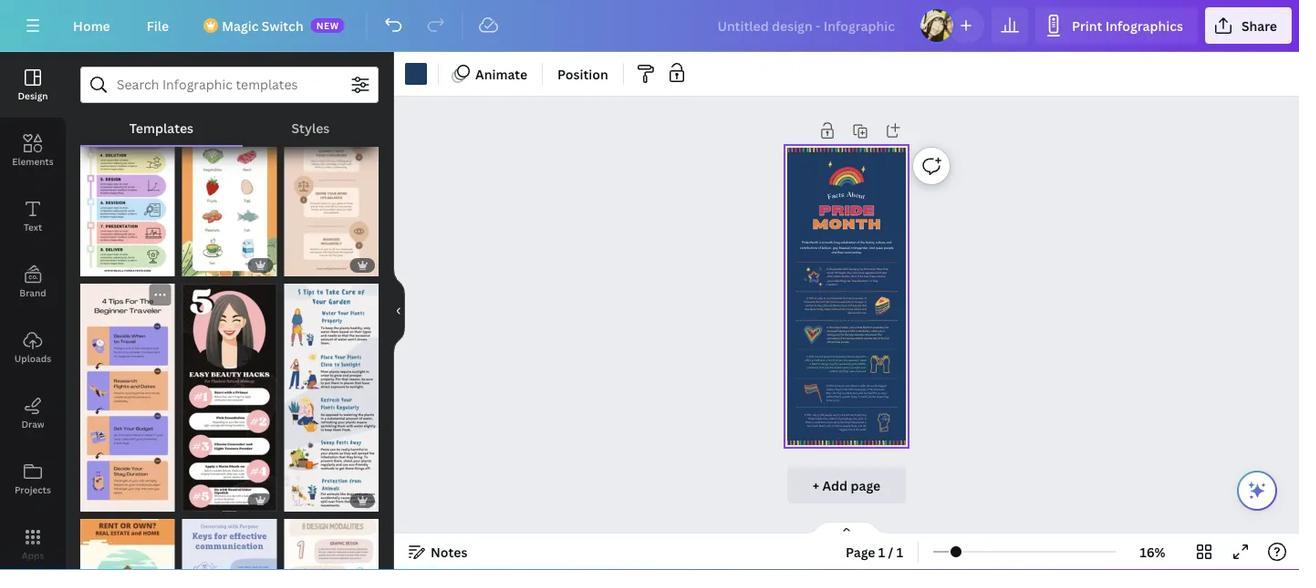 Task type: vqa. For each thing, say whether or not it's contained in the screenshot.
right 1
yes



Task type: locate. For each thing, give the bounding box(es) containing it.
order
[[817, 297, 823, 300]]

0 vertical spatial these
[[870, 275, 876, 278]]

1 vertical spatial month
[[863, 326, 870, 329]]

sao down 2006,
[[807, 424, 811, 427]]

states,
[[841, 326, 849, 329]]

0 vertical spatial gay
[[849, 333, 853, 337]]

0 vertical spatial had
[[840, 308, 845, 311]]

1 vertical spatial these
[[824, 308, 830, 311]]

1 horizontal spatial month
[[863, 326, 870, 329]]

freedom."
[[827, 283, 838, 286]]

the left 25th
[[844, 388, 848, 391]]

file button
[[132, 7, 184, 44]]

in right 1969
[[856, 330, 857, 333]]

go right always at the top right of the page
[[857, 268, 860, 271]]

people
[[884, 245, 893, 250], [824, 413, 832, 416], [841, 417, 848, 420], [843, 424, 850, 427]]

0 horizontal spatial go
[[849, 417, 852, 420]]

first inside in the united states, june is pride month to remember the stonewall uprising of 1969 in manhattan, which was a turning point for the gay liberation movement. the anniversary of the stonewall riots was the start of the first official pride parade.
[[885, 337, 889, 340]]

+
[[813, 477, 819, 494]]

the down rainbow
[[833, 391, 836, 395]]

in right chicago.
[[864, 301, 866, 304]]

sao
[[850, 413, 854, 416], [807, 424, 811, 427]]

the up california, at the right bottom of page
[[815, 355, 818, 358]]

text button
[[0, 183, 66, 249]]

had inside in 1970, in order to commemorate the first anniversary of stonewall, the first pride marches were held in chicago. in contrast to the joyful and liberal nature of the events that take place today, these marches had a more militant and liberationist tone.
[[840, 308, 845, 311]]

time,
[[864, 275, 869, 278]]

1 vertical spatial go
[[849, 417, 852, 420]]

1 vertical spatial that
[[862, 304, 866, 308]]

people inside the pride month is a month-long celebration of the history, culture, and contributions of lesbian, gay, bisexual, transgender, and queer people and their communities.
[[884, 245, 893, 250]]

1 horizontal spatial stonewall
[[847, 337, 857, 340]]

six-
[[877, 391, 881, 395]]

a
[[847, 192, 852, 199]]

2 vertical spatial stonewall
[[874, 388, 884, 391]]

0 horizontal spatial sao
[[807, 424, 811, 427]]

in inside in the united states, june is pride month to remember the stonewall uprising of 1969 in manhattan, which was a turning point for the gay liberation movement. the anniversary of the stonewall riots was the start of the first official pride parade.
[[827, 326, 829, 329]]

asked
[[860, 359, 866, 362], [850, 384, 856, 387]]

print infographics
[[1072, 17, 1183, 34]]

a inside the in 1997, only 2,000 people went to the first sao paulo gay pride parade. now, millions of people go every year. in 2006, a world record was set by the gay pride parade in sao paulo, brazil, with 2.5 million people there, was the biggest one in the world.
[[812, 421, 814, 424]]

remember
[[873, 326, 884, 329]]

by right the set on the right bottom
[[837, 421, 840, 424]]

1 horizontal spatial world.
[[860, 428, 866, 431]]

a up lesbian,
[[822, 241, 823, 245]]

biggest inside the in 1997, only 2,000 people went to the first sao paulo gay pride parade. now, millions of people go every year. in 2006, a world record was set by the gay pride parade in sao paulo, brazil, with 2.5 million people there, was the biggest one in the world.
[[840, 428, 848, 431]]

pattern
[[826, 395, 834, 398]]

"gay
[[851, 279, 857, 282], [872, 279, 878, 282]]

were up most
[[852, 271, 858, 275]]

1 vertical spatial flag
[[837, 391, 841, 395]]

a
[[831, 193, 836, 200], [822, 241, 823, 245], [845, 308, 847, 311], [883, 330, 884, 333], [826, 359, 827, 362], [810, 362, 811, 366], [829, 362, 831, 366], [812, 421, 814, 424]]

0 horizontal spatial more
[[847, 308, 853, 311]]

go
[[857, 268, 860, 271], [849, 417, 852, 420]]

anniversary inside "in 1994, someone was asked to make the world's biggest rainbow flag for the 25th anniversary of the stonewall riots. the flag was thirty feet wide and had the six-stripe pattern that is popular today. it used to be the largest flag in the world."
[[854, 388, 866, 391]]

0 vertical spatial is
[[819, 241, 821, 245]]

stonewall up the turning at the bottom right of the page
[[827, 330, 838, 333]]

2 "gay from the left
[[872, 279, 878, 282]]

the right remember
[[885, 326, 888, 329]]

print
[[1072, 17, 1103, 34]]

the up transgender,
[[860, 241, 865, 245]]

had up be
[[868, 391, 873, 395]]

apps
[[22, 549, 44, 562]]

someone
[[835, 384, 844, 387]]

design
[[18, 89, 48, 102]]

0 vertical spatial the
[[878, 333, 882, 337]]

1 horizontal spatial had
[[868, 391, 873, 395]]

that inside in 1970, in order to commemorate the first anniversary of stonewall, the first pride marches were held in chicago. in contrast to the joyful and liberal nature of the events that take place today, these marches had a more militant and liberationist tone.
[[862, 304, 866, 308]]

Design title text field
[[703, 7, 912, 44]]

0 horizontal spatial the
[[833, 391, 836, 395]]

first right start
[[885, 337, 889, 340]]

f
[[828, 194, 833, 201]]

0 vertical spatial for
[[841, 333, 844, 337]]

pride up the contributions
[[802, 241, 809, 245]]

0 horizontal spatial month
[[810, 241, 818, 245]]

0 horizontal spatial had
[[840, 308, 845, 311]]

notes button
[[401, 537, 475, 567]]

joyful
[[821, 304, 827, 308]]

1 vertical spatial asked
[[850, 384, 856, 387]]

2 vertical spatial gay
[[845, 421, 849, 424]]

to up which
[[870, 326, 873, 329]]

2 for from the top
[[840, 388, 843, 391]]

a inside the pride month is a month-long celebration of the history, culture, and contributions of lesbian, gay, bisexual, transgender, and queer people and their communities.
[[822, 241, 823, 245]]

were down the often
[[827, 279, 832, 282]]

0 vertical spatial by
[[861, 268, 863, 271]]

go inside pride parades didn't always go by that name. when pride events first began, they were more aggressive and were often called marches. most of the time, these marches were called things like "gay liberation" or "gay freedom."
[[857, 268, 860, 271]]

riots.
[[826, 391, 832, 395]]

1 horizontal spatial the
[[878, 333, 882, 337]]

in left 1997,
[[804, 413, 806, 416]]

that right pattern
[[835, 395, 839, 398]]

1970,
[[809, 297, 814, 300]]

by
[[861, 268, 863, 271], [837, 421, 840, 424]]

2 vertical spatial is
[[840, 395, 841, 398]]

didn't
[[843, 268, 848, 271]]

asked up lgbtq+
[[860, 359, 866, 362]]

always
[[849, 268, 856, 271]]

stonewall
[[827, 330, 838, 333], [847, 337, 857, 340], [874, 388, 884, 391]]

projects button
[[0, 446, 66, 512]]

with
[[826, 424, 831, 427]]

anniversary inside in the united states, june is pride month to remember the stonewall uprising of 1969 in manhattan, which was a turning point for the gay liberation movement. the anniversary of the stonewall riots was the start of the first official pride parade.
[[827, 337, 839, 340]]

liberal
[[833, 304, 839, 308]]

things
[[840, 279, 847, 282]]

1 horizontal spatial biggest
[[879, 384, 887, 387]]

in for united
[[827, 326, 829, 329]]

biggest up the stripe
[[879, 384, 887, 387]]

magic
[[222, 17, 259, 34]]

to right went
[[839, 413, 841, 416]]

1 vertical spatial stonewall
[[847, 337, 857, 340]]

1 horizontal spatial these
[[870, 275, 876, 278]]

now,
[[823, 417, 829, 420]]

one
[[848, 428, 852, 431]]

is right june
[[855, 326, 856, 329]]

to left be
[[866, 395, 868, 398]]

friend
[[812, 362, 818, 366]]

california,
[[814, 359, 825, 362]]

/
[[888, 543, 894, 561]]

in for in
[[806, 297, 808, 300]]

by inside pride parades didn't always go by that name. when pride events first began, they were more aggressive and were often called marches. most of the time, these marches were called things like "gay liberation" or "gay freedom."
[[861, 268, 863, 271]]

1 horizontal spatial "gay
[[872, 279, 878, 282]]

pride right the when
[[883, 268, 888, 271]]

be
[[869, 395, 872, 398]]

0 horizontal spatial by
[[837, 421, 840, 424]]

color
[[861, 366, 866, 369]]

1 vertical spatial had
[[868, 391, 873, 395]]

biggest
[[879, 384, 887, 387], [840, 428, 848, 431]]

go inside the in 1997, only 2,000 people went to the first sao paulo gay pride parade. now, millions of people go every year. in 2006, a world record was set by the gay pride parade in sao paulo, brazil, with 2.5 million people there, was the biggest one in the world.
[[849, 417, 852, 420]]

1 1 from the left
[[879, 543, 885, 561]]

0 horizontal spatial world.
[[833, 399, 839, 402]]

0 horizontal spatial is
[[819, 241, 821, 245]]

of left 1969
[[847, 330, 850, 333]]

1969
[[850, 330, 855, 333]]

0 horizontal spatial asked
[[850, 384, 856, 387]]

francisco
[[833, 359, 843, 362]]

start
[[873, 337, 877, 340]]

first
[[834, 271, 838, 275], [847, 297, 851, 300], [820, 301, 824, 304], [885, 337, 889, 340], [819, 355, 823, 358], [846, 413, 849, 416]]

for down someone
[[840, 388, 843, 391]]

1997,
[[807, 413, 812, 416]]

these
[[870, 275, 876, 278], [824, 308, 830, 311]]

of down went
[[838, 417, 840, 420]]

biggest inside "in 1994, someone was asked to make the world's biggest rainbow flag for the 25th anniversary of the stonewall riots. the flag was thirty feet wide and had the six-stripe pattern that is popular today. it used to be the largest flag in the world."
[[879, 384, 887, 387]]

uprising
[[838, 330, 847, 333]]

and up the tone.
[[862, 308, 866, 311]]

month up the contributions
[[810, 241, 818, 245]]

in inside "in 1994, someone was asked to make the world's biggest rainbow flag for the 25th anniversary of the stonewall riots. the flag was thirty feet wide and had the six-stripe pattern that is popular today. it used to be the largest flag in the world."
[[826, 384, 828, 387]]

for down uprising
[[841, 333, 844, 337]]

today.
[[851, 395, 858, 398]]

more inside in 1970, in order to commemorate the first anniversary of stonewall, the first pride marches were held in chicago. in contrast to the joyful and liberal nature of the events that take place today, these marches had a more militant and liberationist tone.
[[847, 308, 853, 311]]

in inside in 1978, the first openly homosexual politician elected to office in california, a san francisco city supervisor, asked a friend to design a symbol representing the lgbtq+ community. that was the moment when two eight-color multicolored flags were produced.
[[812, 359, 813, 362]]

in down 1978,
[[812, 359, 813, 362]]

1 horizontal spatial is
[[840, 395, 841, 398]]

1 for from the top
[[841, 333, 844, 337]]

of up the tone.
[[864, 297, 866, 300]]

home link
[[58, 7, 125, 44]]

hide image
[[393, 267, 405, 355]]

world. inside the in 1997, only 2,000 people went to the first sao paulo gay pride parade. now, millions of people go every year. in 2006, a world record was set by the gay pride parade in sao paulo, brazil, with 2.5 million people there, was the biggest one in the world.
[[860, 428, 866, 431]]

which
[[871, 330, 877, 333]]

the up the million
[[840, 421, 844, 424]]

1 vertical spatial world.
[[860, 428, 866, 431]]

had down nature
[[840, 308, 845, 311]]

1 vertical spatial by
[[837, 421, 840, 424]]

more inside pride parades didn't always go by that name. when pride events first began, they were more aggressive and were often called marches. most of the time, these marches were called things like "gay liberation" or "gay freedom."
[[858, 271, 864, 275]]

blue simple effective communication infographic group
[[182, 508, 277, 570]]

the right start
[[881, 337, 884, 340]]

that
[[819, 366, 824, 369]]

colorful pastel childish informative organic shapes kids health tips infographic group
[[284, 508, 379, 570]]

and inside "in 1994, someone was asked to make the world's biggest rainbow flag for the 25th anniversary of the stonewall riots. the flag was thirty feet wide and had the six-stripe pattern that is popular today. it used to be the largest flag in the world."
[[864, 391, 868, 395]]

events inside pride parades didn't always go by that name. when pride events first began, they were more aggressive and were often called marches. most of the time, these marches were called things like "gay liberation" or "gay freedom."
[[827, 271, 834, 275]]

f a c t s a b o u t pride month
[[813, 192, 881, 231]]

ral estate home infographic image
[[80, 519, 175, 570]]

the down the world's
[[869, 388, 873, 391]]

2 horizontal spatial is
[[855, 326, 856, 329]]

blue white simple plant care infographic group
[[284, 273, 379, 512]]

first inside the in 1997, only 2,000 people went to the first sao paulo gay pride parade. now, millions of people go every year. in 2006, a world record was set by the gay pride parade in sao paulo, brazil, with 2.5 million people there, was the biggest one in the world.
[[846, 413, 849, 416]]

1 vertical spatial the
[[833, 391, 836, 395]]

0 horizontal spatial "gay
[[851, 279, 857, 282]]

a left s
[[831, 193, 836, 200]]

yellow illustrated vegan food comparison infographic group
[[182, 48, 277, 276]]

had
[[840, 308, 845, 311], [868, 391, 873, 395]]

stonewall down 1969
[[847, 337, 857, 340]]

month
[[813, 217, 881, 231]]

brazil,
[[819, 424, 825, 427]]

the right be
[[872, 395, 876, 398]]

colorful pastel childish informative organic shapes kids health tips infographic image
[[284, 519, 379, 570]]

1 horizontal spatial t
[[862, 194, 866, 201]]

the right make
[[866, 384, 870, 387]]

asked up 25th
[[850, 384, 856, 387]]

were down the when
[[882, 271, 887, 275]]

pride
[[819, 203, 875, 218]]

were inside in 1970, in order to commemorate the first anniversary of stonewall, the first pride marches were held in chicago. in contrast to the joyful and liberal nature of the events that take place today, these marches had a more militant and liberationist tone.
[[840, 301, 846, 304]]

1 vertical spatial events
[[854, 304, 861, 308]]

in inside in the united states, june is pride month to remember the stonewall uprising of 1969 in manhattan, which was a turning point for the gay liberation movement. the anniversary of the stonewall riots was the start of the first official pride parade.
[[856, 330, 857, 333]]

take
[[805, 308, 809, 311]]

these inside in 1970, in order to commemorate the first anniversary of stonewall, the first pride marches were held in chicago. in contrast to the joyful and liberal nature of the events that take place today, these marches had a more militant and liberationist tone.
[[824, 308, 830, 311]]

first left paulo
[[846, 413, 849, 416]]

pride inside in 1970, in order to commemorate the first anniversary of stonewall, the first pride marches were held in chicago. in contrast to the joyful and liberal nature of the events that take place today, these marches had a more militant and liberationist tone.
[[824, 301, 830, 304]]

t left a
[[839, 192, 842, 199]]

most
[[851, 275, 856, 278]]

uploads button
[[0, 315, 66, 380]]

switch
[[262, 17, 304, 34]]

long
[[834, 241, 840, 245]]

marches.
[[841, 275, 850, 278]]

1 horizontal spatial go
[[857, 268, 860, 271]]

1 "gay from the left
[[851, 279, 857, 282]]

gay up one
[[845, 421, 849, 424]]

1 right /
[[897, 543, 903, 561]]

was down design
[[825, 366, 829, 369]]

s
[[841, 192, 845, 199]]

of inside "in 1994, someone was asked to make the world's biggest rainbow flag for the 25th anniversary of the stonewall riots. the flag was thirty feet wide and had the six-stripe pattern that is popular today. it used to be the largest flag in the world."
[[867, 388, 869, 391]]

c
[[835, 193, 839, 199]]

marches down the when
[[876, 275, 885, 278]]

marches down commemorate
[[830, 301, 839, 304]]

#143c66 image
[[405, 63, 427, 85], [405, 63, 427, 85]]

anniversary up wide
[[854, 388, 866, 391]]

that inside "in 1994, someone was asked to make the world's biggest rainbow flag for the 25th anniversary of the stonewall riots. the flag was thirty feet wide and had the six-stripe pattern that is popular today. it used to be the largest flag in the world."
[[835, 395, 839, 398]]

were up nature
[[840, 301, 846, 304]]

that down chicago.
[[862, 304, 866, 308]]

people up the million
[[841, 417, 848, 420]]

was inside in 1978, the first openly homosexual politician elected to office in california, a san francisco city supervisor, asked a friend to design a symbol representing the lgbtq+ community. that was the moment when two eight-color multicolored flags were produced.
[[825, 366, 829, 369]]

0 vertical spatial anniversary
[[851, 297, 863, 300]]

in up office
[[807, 355, 809, 358]]

had inside "in 1994, someone was asked to make the world's biggest rainbow flag for the 25th anniversary of the stonewall riots. the flag was thirty feet wide and had the six-stripe pattern that is popular today. it used to be the largest flag in the world."
[[868, 391, 873, 395]]

gay up the year.
[[862, 413, 866, 416]]

the up liberation"
[[860, 275, 863, 278]]

these inside pride parades didn't always go by that name. when pride events first began, they were more aggressive and were often called marches. most of the time, these marches were called things like "gay liberation" or "gay freedom."
[[870, 275, 876, 278]]

a down san
[[829, 362, 831, 366]]

chicago.
[[854, 301, 864, 304]]

only
[[812, 413, 817, 416]]

to inside the in 1997, only 2,000 people went to the first sao paulo gay pride parade. now, millions of people go every year. in 2006, a world record was set by the gay pride parade in sao paulo, brazil, with 2.5 million people there, was the biggest one in the world.
[[839, 413, 841, 416]]

t
[[839, 192, 842, 199], [862, 194, 866, 201]]

1 horizontal spatial asked
[[860, 359, 866, 362]]

feet
[[853, 391, 857, 395]]

the left united
[[829, 326, 833, 329]]

0 vertical spatial world.
[[833, 399, 839, 402]]

1 vertical spatial anniversary
[[827, 337, 839, 340]]

2 vertical spatial that
[[835, 395, 839, 398]]

was up popular
[[842, 391, 846, 395]]

1 vertical spatial is
[[855, 326, 856, 329]]

to
[[823, 297, 826, 300], [815, 304, 817, 308], [870, 326, 873, 329], [864, 355, 866, 358], [819, 362, 821, 366], [857, 384, 859, 387], [866, 395, 868, 398], [839, 413, 841, 416]]

1 horizontal spatial events
[[854, 304, 861, 308]]

0 vertical spatial biggest
[[879, 384, 887, 387]]

infographics
[[1106, 17, 1183, 34]]

0 vertical spatial asked
[[860, 359, 866, 362]]

0 horizontal spatial events
[[827, 271, 834, 275]]

elements
[[12, 155, 54, 167]]

sao up every
[[850, 413, 854, 416]]

first up california, at the right bottom of page
[[819, 355, 823, 358]]

1 vertical spatial more
[[847, 308, 853, 311]]

world.
[[833, 399, 839, 402], [860, 428, 866, 431]]

of left lesbian,
[[818, 245, 821, 250]]

in left 1970,
[[806, 297, 808, 300]]

commemorate
[[826, 297, 842, 300]]

and down history,
[[869, 245, 874, 250]]

16% button
[[1123, 537, 1182, 567]]

position button
[[550, 59, 616, 89]]

ral estate home infographic group
[[80, 508, 175, 570]]

the down uprising
[[845, 333, 848, 337]]

0 vertical spatial that
[[864, 268, 868, 271]]

by right always at the top right of the page
[[861, 268, 863, 271]]

1 horizontal spatial by
[[861, 268, 863, 271]]

0 vertical spatial sao
[[850, 413, 854, 416]]

people up one
[[843, 424, 850, 427]]

today,
[[817, 308, 823, 311]]

of right start
[[878, 337, 880, 340]]

2 horizontal spatial stonewall
[[874, 388, 884, 391]]

white colorful modern timeline design process infographic image
[[80, 48, 175, 276]]

gay
[[849, 333, 853, 337], [862, 413, 866, 416], [845, 421, 849, 424]]

0 horizontal spatial stonewall
[[827, 330, 838, 333]]

it
[[858, 395, 860, 398]]

blue white simple plant care infographic image
[[284, 284, 379, 512]]

place
[[810, 308, 816, 311]]

was
[[878, 330, 882, 333], [864, 337, 868, 340], [825, 366, 829, 369], [845, 384, 849, 387], [842, 391, 846, 395], [828, 421, 833, 424], [858, 424, 862, 427]]

1 vertical spatial for
[[840, 388, 843, 391]]

0 horizontal spatial 1
[[879, 543, 885, 561]]

black pink creative tips beauty infographic group
[[182, 273, 277, 512]]

"gay down most
[[851, 279, 857, 282]]

in left 1994,
[[826, 384, 828, 387]]

0 vertical spatial more
[[858, 271, 864, 275]]

1 left /
[[879, 543, 885, 561]]

1 vertical spatial biggest
[[840, 428, 848, 431]]

in
[[815, 297, 816, 300], [851, 301, 853, 304], [856, 330, 857, 333], [812, 359, 813, 362], [826, 399, 828, 402], [864, 421, 866, 424], [853, 428, 855, 431]]

in inside in 1978, the first openly homosexual politician elected to office in california, a san francisco city supervisor, asked a friend to design a symbol representing the lgbtq+ community. that was the moment when two eight-color multicolored flags were produced.
[[807, 355, 809, 358]]

1 horizontal spatial more
[[858, 271, 864, 275]]

brand button
[[0, 249, 66, 315]]

0 vertical spatial go
[[857, 268, 860, 271]]

to right the order
[[823, 297, 826, 300]]

canva assistant image
[[1246, 480, 1268, 502]]

month up manhattan,
[[863, 326, 870, 329]]

were
[[852, 271, 858, 275], [882, 271, 887, 275], [827, 279, 832, 282], [840, 301, 846, 304], [849, 370, 854, 373]]

0 vertical spatial events
[[827, 271, 834, 275]]

0 vertical spatial month
[[810, 241, 818, 245]]

0 horizontal spatial these
[[824, 308, 830, 311]]

1 horizontal spatial 1
[[897, 543, 903, 561]]

neutral abstract remote work tips infographic group
[[284, 48, 379, 276]]

0 vertical spatial marches
[[876, 275, 885, 278]]

"gay right or
[[872, 279, 878, 282]]

pride inside the pride month is a month-long celebration of the history, culture, and contributions of lesbian, gay, bisexual, transgender, and queer people and their communities.
[[802, 241, 809, 245]]

went
[[833, 413, 838, 416]]

gay inside in the united states, june is pride month to remember the stonewall uprising of 1969 in manhattan, which was a turning point for the gay liberation movement. the anniversary of the stonewall riots was the start of the first official pride parade.
[[849, 333, 853, 337]]

side panel tab list
[[0, 52, 66, 570]]

the down symbol
[[830, 366, 833, 369]]

people right queer
[[884, 245, 893, 250]]

go left every
[[849, 417, 852, 420]]

anniversary inside in 1970, in order to commemorate the first anniversary of stonewall, the first pride marches were held in chicago. in contrast to the joyful and liberal nature of the events that take place today, these marches had a more militant and liberationist tone.
[[851, 297, 863, 300]]

0 horizontal spatial biggest
[[840, 428, 848, 431]]

these up or
[[870, 275, 876, 278]]

2 vertical spatial anniversary
[[854, 388, 866, 391]]



Task type: describe. For each thing, give the bounding box(es) containing it.
when
[[876, 268, 882, 271]]

1 vertical spatial gay
[[862, 413, 866, 416]]

parade.
[[841, 341, 850, 344]]

in 1978, the first openly homosexual politician elected to office in california, a san francisco city supervisor, asked a friend to design a symbol representing the lgbtq+ community. that was the moment when two eight-color multicolored flags were produced.
[[805, 355, 866, 373]]

largest
[[876, 395, 884, 398]]

to up place
[[815, 304, 817, 308]]

manhattan,
[[858, 330, 870, 333]]

uploads
[[14, 352, 51, 365]]

were inside in 1978, the first openly homosexual politician elected to office in california, a san francisco city supervisor, asked a friend to design a symbol representing the lgbtq+ community. that was the moment when two eight-color multicolored flags were produced.
[[849, 370, 854, 373]]

the up parade.
[[842, 337, 846, 340]]

pride up the often
[[827, 268, 832, 271]]

wide
[[858, 391, 863, 395]]

year.
[[859, 417, 864, 420]]

the down parade at the right bottom
[[863, 424, 866, 427]]

projects
[[15, 484, 51, 496]]

world. inside "in 1994, someone was asked to make the world's biggest rainbow flag for the 25th anniversary of the stonewall riots. the flag was thirty feet wide and had the six-stripe pattern that is popular today. it used to be the largest flag in the world."
[[833, 399, 839, 402]]

that inside pride parades didn't always go by that name. when pride events first began, they were more aggressive and were often called marches. most of the time, these marches were called things like "gay liberation" or "gay freedom."
[[864, 268, 868, 271]]

0 vertical spatial stonewall
[[827, 330, 838, 333]]

animate
[[475, 65, 527, 83]]

1 vertical spatial marches
[[830, 301, 839, 304]]

2006,
[[805, 421, 811, 424]]

the inside "in 1994, someone was asked to make the world's biggest rainbow flag for the 25th anniversary of the stonewall riots. the flag was thirty feet wide and had the six-stripe pattern that is popular today. it used to be the largest flag in the world."
[[833, 391, 836, 395]]

orange and purple minimalist travel tips infographic image
[[80, 284, 175, 512]]

pride right official
[[835, 341, 840, 344]]

in right held
[[851, 301, 853, 304]]

main menu bar
[[0, 0, 1299, 52]]

in for someone
[[826, 384, 828, 387]]

the down held
[[850, 304, 854, 308]]

the up held
[[843, 297, 846, 300]]

liberation
[[854, 333, 865, 337]]

liberation"
[[857, 279, 869, 282]]

pride month is a month-long celebration of the history, culture, and contributions of lesbian, gay, bisexual, transgender, and queer people and their communities.
[[800, 241, 893, 254]]

a inside in the united states, june is pride month to remember the stonewall uprising of 1969 in manhattan, which was a turning point for the gay liberation movement. the anniversary of the stonewall riots was the start of the first official pride parade.
[[883, 330, 884, 333]]

stonewall inside "in 1994, someone was asked to make the world's biggest rainbow flag for the 25th anniversary of the stonewall riots. the flag was thirty feet wide and had the six-stripe pattern that is popular today. it used to be the largest flag in the world."
[[874, 388, 884, 391]]

is inside in the united states, june is pride month to remember the stonewall uprising of 1969 in manhattan, which was a turning point for the gay liberation movement. the anniversary of the stonewall riots was the start of the first official pride parade.
[[855, 326, 856, 329]]

and right culture,
[[886, 241, 891, 245]]

is inside the pride month is a month-long celebration of the history, culture, and contributions of lesbian, gay, bisexual, transgender, and queer people and their communities.
[[819, 241, 821, 245]]

world
[[814, 421, 820, 424]]

openly
[[824, 355, 831, 358]]

nature
[[840, 304, 847, 308]]

parades
[[833, 268, 842, 271]]

0 horizontal spatial t
[[839, 192, 842, 199]]

the up today,
[[817, 304, 821, 308]]

was up with
[[828, 421, 833, 424]]

the down there,
[[856, 428, 859, 431]]

was right "riots"
[[864, 337, 868, 340]]

like
[[847, 279, 851, 282]]

print infographics button
[[1036, 7, 1198, 44]]

2.5
[[831, 424, 835, 427]]

riots
[[858, 337, 863, 340]]

design button
[[0, 52, 66, 118]]

was up 25th
[[845, 384, 849, 387]]

called right the often
[[833, 275, 840, 278]]

point
[[835, 333, 840, 337]]

community.
[[806, 366, 819, 369]]

to left make
[[857, 384, 859, 387]]

two
[[850, 366, 854, 369]]

page 1 / 1
[[846, 543, 903, 561]]

to right elected
[[864, 355, 866, 358]]

in for the
[[807, 355, 809, 358]]

san
[[828, 359, 832, 362]]

produced.
[[855, 370, 866, 373]]

aggressive
[[865, 271, 876, 275]]

and inside pride parades didn't always go by that name. when pride events first began, they were more aggressive and were often called marches. most of the time, these marches were called things like "gay liberation" or "gay freedom."
[[877, 271, 881, 275]]

month inside the pride month is a month-long celebration of the history, culture, and contributions of lesbian, gay, bisexual, transgender, and queer people and their communities.
[[810, 241, 818, 245]]

16%
[[1140, 543, 1166, 561]]

multicolored
[[829, 370, 843, 373]]

the down pattern
[[829, 399, 832, 402]]

is inside "in 1994, someone was asked to make the world's biggest rainbow flag for the 25th anniversary of the stonewall riots. the flag was thirty feet wide and had the six-stripe pattern that is popular today. it used to be the largest flag in the world."
[[840, 395, 841, 398]]

asked inside "in 1994, someone was asked to make the world's biggest rainbow flag for the 25th anniversary of the stonewall riots. the flag was thirty feet wide and had the six-stripe pattern that is popular today. it used to be the largest flag in the world."
[[850, 384, 856, 387]]

to inside in the united states, june is pride month to remember the stonewall uprising of 1969 in manhattan, which was a turning point for the gay liberation movement. the anniversary of the stonewall riots was the start of the first official pride parade.
[[870, 326, 873, 329]]

liberationist
[[848, 312, 860, 315]]

parade
[[856, 421, 864, 424]]

o
[[855, 193, 860, 200]]

pride up there,
[[850, 421, 855, 424]]

by inside the in 1997, only 2,000 people went to the first sao paulo gay pride parade. now, millions of people go every year. in 2006, a world record was set by the gay pride parade in sao paulo, brazil, with 2.5 million people there, was the biggest one in the world.
[[837, 421, 840, 424]]

in right one
[[853, 428, 855, 431]]

animate button
[[446, 59, 535, 89]]

neutral abstract remote work tips infographic image
[[284, 48, 379, 276]]

the left six-
[[873, 391, 877, 395]]

eight-
[[854, 366, 861, 369]]

page
[[846, 543, 875, 561]]

apps button
[[0, 512, 66, 570]]

called up freedom."
[[833, 279, 840, 282]]

in for only
[[804, 413, 806, 416]]

moment
[[834, 366, 843, 369]]

celebration
[[841, 241, 856, 245]]

there,
[[851, 424, 857, 427]]

blue simple effective communication infographic image
[[182, 519, 277, 570]]

parade.
[[814, 417, 823, 420]]

rainbow
[[826, 388, 835, 391]]

templates
[[129, 119, 194, 136]]

first inside in 1978, the first openly homosexual politician elected to office in california, a san francisco city supervisor, asked a friend to design a symbol representing the lgbtq+ community. that was the moment when two eight-color multicolored flags were produced.
[[819, 355, 823, 358]]

militant
[[854, 308, 861, 311]]

position
[[558, 65, 608, 83]]

million
[[835, 424, 842, 427]]

in 1970, in order to commemorate the first anniversary of stonewall, the first pride marches were held in chicago. in contrast to the joyful and liberal nature of the events that take place today, these marches had a more militant and liberationist tone.
[[804, 297, 866, 315]]

styles button
[[242, 110, 379, 145]]

a inside f a c t s a b o u t pride month
[[831, 193, 836, 200]]

and right joyful
[[828, 304, 832, 308]]

2 1 from the left
[[897, 543, 903, 561]]

every
[[852, 417, 858, 420]]

a up community. at the bottom right of the page
[[810, 362, 811, 366]]

first up held
[[847, 297, 851, 300]]

Search Infographic templates search field
[[117, 68, 342, 102]]

a left san
[[826, 359, 827, 362]]

of inside pride parades didn't always go by that name. when pride events first began, they were more aggressive and were often called marches. most of the time, these marches were called things like "gay liberation" or "gay freedom."
[[857, 275, 859, 278]]

gay,
[[833, 245, 838, 250]]

pride up manhattan,
[[857, 326, 862, 329]]

0 vertical spatial flag
[[836, 388, 840, 391]]

1 vertical spatial sao
[[807, 424, 811, 427]]

notes
[[431, 543, 468, 561]]

first down the order
[[820, 301, 824, 304]]

paulo,
[[812, 424, 819, 427]]

was down remember
[[878, 330, 882, 333]]

asked inside in 1978, the first openly homosexual politician elected to office in california, a san francisco city supervisor, asked a friend to design a symbol representing the lgbtq+ community. that was the moment when two eight-color multicolored flags were produced.
[[860, 359, 866, 362]]

the down movement.
[[869, 337, 872, 340]]

of down point
[[840, 337, 842, 340]]

of down held
[[847, 304, 850, 308]]

black pink creative tips beauty infographic image
[[182, 284, 277, 512]]

paulo
[[855, 413, 861, 416]]

communities.
[[844, 250, 862, 254]]

1 horizontal spatial sao
[[850, 413, 854, 416]]

homosexual
[[831, 355, 844, 358]]

white colorful modern timeline design process infographic group
[[80, 48, 175, 276]]

in right the year.
[[864, 417, 866, 420]]

the inside in the united states, june is pride month to remember the stonewall uprising of 1969 in manhattan, which was a turning point for the gay liberation movement. the anniversary of the stonewall riots was the start of the first official pride parade.
[[878, 333, 882, 337]]

was down parade at the right bottom
[[858, 424, 862, 427]]

held
[[846, 301, 851, 304]]

the inside pride parades didn't always go by that name. when pride events first began, they were more aggressive and were often called marches. most of the time, these marches were called things like "gay liberation" or "gay freedom."
[[860, 275, 863, 278]]

first inside pride parades didn't always go by that name. when pride events first began, they were more aggressive and were often called marches. most of the time, these marches were called things like "gay liberation" or "gay freedom."
[[834, 271, 838, 275]]

pride down 1997,
[[808, 417, 814, 420]]

representing
[[839, 362, 853, 366]]

in inside "in 1994, someone was asked to make the world's biggest rainbow flag for the 25th anniversary of the stonewall riots. the flag was thirty feet wide and had the six-stripe pattern that is popular today. it used to be the largest flag in the world."
[[826, 399, 828, 402]]

the down the order
[[816, 301, 819, 304]]

of up transgender,
[[857, 241, 860, 245]]

culture,
[[875, 241, 885, 245]]

draw button
[[0, 380, 66, 446]]

to down california, at the right bottom of page
[[819, 362, 821, 366]]

home
[[73, 17, 110, 34]]

month inside in the united states, june is pride month to remember the stonewall uprising of 1969 in manhattan, which was a turning point for the gay liberation movement. the anniversary of the stonewall riots was the start of the first official pride parade.
[[863, 326, 870, 329]]

in 1994, someone was asked to make the world's biggest rainbow flag for the 25th anniversary of the stonewall riots. the flag was thirty feet wide and had the six-stripe pattern that is popular today. it used to be the largest flag in the world.
[[826, 384, 889, 402]]

new
[[316, 19, 339, 31]]

elected
[[855, 355, 863, 358]]

a inside in 1970, in order to commemorate the first anniversary of stonewall, the first pride marches were held in chicago. in contrast to the joyful and liberal nature of the events that take place today, these marches had a more militant and liberationist tone.
[[845, 308, 847, 311]]

their
[[837, 250, 843, 254]]

in right parade at the right bottom
[[864, 421, 866, 424]]

make
[[860, 384, 866, 387]]

events inside in 1970, in order to commemorate the first anniversary of stonewall, the first pride marches were held in chicago. in contrast to the joyful and liberal nature of the events that take place today, these marches had a more militant and liberationist tone.
[[854, 304, 861, 308]]

b
[[852, 192, 856, 199]]

the down supervisor,
[[853, 362, 857, 366]]

began,
[[839, 271, 847, 275]]

templates button
[[80, 110, 242, 145]]

history,
[[865, 241, 875, 245]]

orange and purple minimalist travel tips infographic group
[[80, 276, 175, 512]]

2 vertical spatial marches
[[831, 308, 840, 311]]

stripe
[[881, 391, 887, 395]]

the right went
[[841, 413, 845, 416]]

2 vertical spatial flag
[[884, 395, 889, 398]]

elements button
[[0, 118, 66, 183]]

in right 1970,
[[815, 297, 816, 300]]

the inside the pride month is a month-long celebration of the history, culture, and contributions of lesbian, gay, bisexual, transgender, and queer people and their communities.
[[860, 241, 865, 245]]

yellow illustrated vegan food comparison infographic image
[[182, 48, 277, 276]]

of inside the in 1997, only 2,000 people went to the first sao paulo gay pride parade. now, millions of people go every year. in 2006, a world record was set by the gay pride parade in sao paulo, brazil, with 2.5 million people there, was the biggest one in the world.
[[838, 417, 840, 420]]

tone.
[[861, 312, 866, 315]]

for inside in the united states, june is pride month to remember the stonewall uprising of 1969 in manhattan, which was a turning point for the gay liberation movement. the anniversary of the stonewall riots was the start of the first official pride parade.
[[841, 333, 844, 337]]

marches inside pride parades didn't always go by that name. when pride events first began, they were more aggressive and were often called marches. most of the time, these marches were called things like "gay liberation" or "gay freedom."
[[876, 275, 885, 278]]

official
[[827, 341, 834, 344]]

people up now,
[[824, 413, 832, 416]]

show pages image
[[803, 521, 891, 536]]

+ add page button
[[787, 467, 906, 504]]

text
[[24, 221, 42, 233]]

and down gay,
[[831, 250, 837, 254]]

for inside "in 1994, someone was asked to make the world's biggest rainbow flag for the 25th anniversary of the stonewall riots. the flag was thirty feet wide and had the six-stripe pattern that is popular today. it used to be the largest flag in the world."
[[840, 388, 843, 391]]



